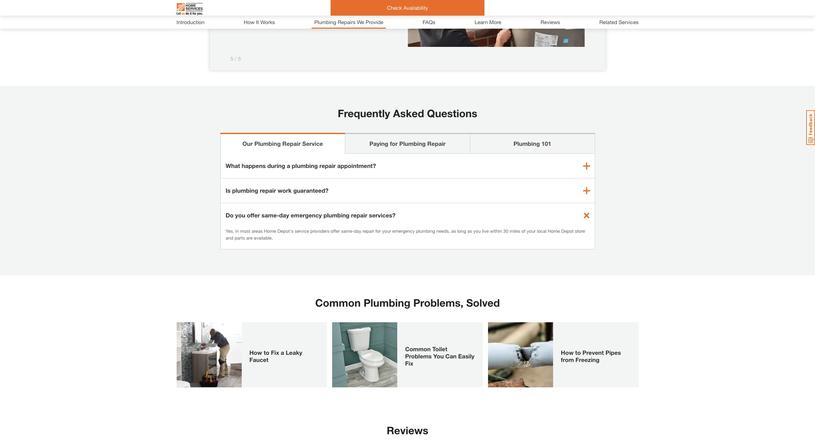 Task type: describe. For each thing, give the bounding box(es) containing it.
0 horizontal spatial reviews
[[387, 424, 429, 437]]

store
[[575, 228, 586, 234]]

emergency inside yes, in most areas home depot's service providers offer same-day repair for your emergency plumbing needs, as long as you live within 30 miles of your local home depot store and parts are available.
[[393, 228, 415, 234]]

problems
[[406, 353, 432, 360]]

live
[[482, 228, 489, 234]]

local
[[537, 228, 547, 234]]

service provider repairing water heater image
[[408, 0, 585, 47]]

0 vertical spatial offer
[[247, 212, 260, 219]]

toilet
[[433, 346, 448, 353]]

do
[[226, 212, 234, 219]]

how to fix a leaky faucet - image image
[[177, 322, 242, 388]]

0 vertical spatial day
[[279, 212, 289, 219]]

areas
[[252, 228, 263, 234]]

5 / 5
[[231, 55, 241, 62]]

do it for you logo image
[[177, 0, 203, 18]]

plumbing inside yes, in most areas home depot's service providers offer same-day repair for your emergency plumbing needs, as long as you live within 30 miles of your local home depot store and parts are available.
[[417, 228, 436, 234]]

common for common plumbing problems, solved
[[316, 297, 361, 309]]

check availability button
[[331, 0, 485, 16]]

most
[[240, 228, 251, 234]]

30
[[504, 228, 509, 234]]

solved
[[467, 297, 500, 309]]

yes, in most areas home depot's service providers offer same-day repair for your emergency plumbing needs, as long as you live within 30 miles of your local home depot store and parts are available.
[[226, 228, 586, 241]]

in
[[236, 228, 239, 234]]

service
[[303, 140, 323, 147]]

frequently
[[338, 107, 391, 120]]

a for how to fix a leaky faucet
[[281, 349, 284, 356]]

how to prevent pipes from freezing link
[[488, 322, 639, 388]]

how to fix a leaky faucet link
[[177, 322, 327, 388]]

pipes
[[606, 349, 622, 356]]

same- inside yes, in most areas home depot's service providers offer same-day repair for your emergency plumbing needs, as long as you live within 30 miles of your local home depot store and parts are available.
[[341, 228, 354, 234]]

paying for plumbing repair
[[370, 140, 446, 147]]

common toilet problems you can easily fix
[[406, 346, 475, 367]]

do you offer same-day emergency plumbing repair services?
[[226, 212, 396, 219]]

providers
[[311, 228, 330, 234]]

introduction
[[177, 19, 205, 25]]

questions
[[427, 107, 478, 120]]

feedback link image
[[807, 110, 816, 145]]

repairs
[[338, 19, 356, 25]]

how for how it works
[[244, 19, 255, 25]]

0 horizontal spatial same-
[[262, 212, 279, 219]]

learn more
[[475, 19, 502, 25]]

service
[[295, 228, 309, 234]]

provide
[[366, 19, 384, 25]]

more
[[346, 6, 358, 12]]

plumbing repairs we provide
[[315, 19, 384, 25]]

freezing
[[576, 356, 600, 363]]

services?
[[369, 212, 396, 219]]

happens
[[242, 162, 266, 169]]

to for prevent
[[576, 349, 581, 356]]

2 5 from the left
[[238, 55, 241, 62]]

is
[[226, 187, 231, 194]]

check availability
[[387, 5, 428, 11]]

works
[[261, 19, 275, 25]]

paying
[[370, 140, 389, 147]]

miles
[[510, 228, 521, 234]]

offer inside yes, in most areas home depot's service providers offer same-day repair for your emergency plumbing needs, as long as you live within 30 miles of your local home depot store and parts are available.
[[331, 228, 340, 234]]

repair.
[[261, 14, 275, 20]]

heater
[[245, 14, 260, 20]]

during
[[268, 162, 285, 169]]

repair down service on the left of page
[[320, 162, 336, 169]]

learn
[[475, 19, 488, 25]]

problems,
[[414, 297, 464, 309]]

2 as from the left
[[468, 228, 473, 234]]

it
[[256, 19, 259, 25]]

and
[[226, 235, 234, 241]]

1 your from the left
[[383, 228, 391, 234]]

0 vertical spatial reviews
[[541, 19, 561, 25]]

common toilet problems you can easily fix link
[[333, 322, 483, 388]]

plumbing down service on the left of page
[[292, 162, 318, 169]]

easily
[[459, 353, 475, 360]]

/
[[235, 55, 237, 62]]

page to learn more or request a water heater repair.
[[231, 6, 387, 20]]

a inside page to learn more or request a water heater repair.
[[384, 6, 387, 12]]

2 your from the left
[[527, 228, 536, 234]]



Task type: locate. For each thing, give the bounding box(es) containing it.
offer up areas
[[247, 212, 260, 219]]

0 vertical spatial same-
[[262, 212, 279, 219]]

home right local
[[548, 228, 561, 234]]

how to fix a leaky faucet
[[250, 349, 303, 363]]

prevent
[[583, 349, 604, 356]]

to inside 'how to prevent pipes from freezing'
[[576, 349, 581, 356]]

available.
[[254, 235, 273, 241]]

repair
[[283, 140, 301, 147], [428, 140, 446, 147]]

depot
[[562, 228, 574, 234]]

common inside common toilet problems you can easily fix
[[406, 346, 431, 353]]

1 vertical spatial for
[[376, 228, 381, 234]]

needs,
[[437, 228, 450, 234]]

fix left 'you'
[[406, 360, 414, 367]]

101
[[542, 140, 552, 147]]

your right of
[[527, 228, 536, 234]]

home up available.
[[264, 228, 276, 234]]

fix inside common toilet problems you can easily fix
[[406, 360, 414, 367]]

1 horizontal spatial a
[[287, 162, 290, 169]]

0 vertical spatial emergency
[[291, 212, 322, 219]]

learn
[[333, 6, 345, 12]]

faqs
[[423, 19, 436, 25]]

what happens during a plumbing repair appointment?
[[226, 162, 376, 169]]

request
[[365, 6, 383, 12]]

how to prevent pipes from freezing
[[561, 349, 622, 363]]

a
[[384, 6, 387, 12], [287, 162, 290, 169], [281, 349, 284, 356]]

you right do
[[235, 212, 246, 219]]

offer
[[247, 212, 260, 219], [331, 228, 340, 234]]

to left leaky
[[264, 349, 270, 356]]

1 horizontal spatial emergency
[[393, 228, 415, 234]]

2 horizontal spatial to
[[576, 349, 581, 356]]

frequently asked questions
[[338, 107, 478, 120]]

1 vertical spatial day
[[354, 228, 362, 234]]

1 5 from the left
[[231, 55, 234, 62]]

0 horizontal spatial you
[[235, 212, 246, 219]]

to for fix
[[264, 349, 270, 356]]

are
[[246, 235, 253, 241]]

5
[[231, 55, 234, 62], [238, 55, 241, 62]]

1 horizontal spatial day
[[354, 228, 362, 234]]

asked
[[393, 107, 425, 120]]

availability
[[404, 5, 428, 11]]

you inside yes, in most areas home depot's service providers offer same-day repair for your emergency plumbing needs, as long as you live within 30 miles of your local home depot store and parts are available.
[[474, 228, 481, 234]]

or
[[359, 6, 364, 12]]

day inside yes, in most areas home depot's service providers offer same-day repair for your emergency plumbing needs, as long as you live within 30 miles of your local home depot store and parts are available.
[[354, 228, 362, 234]]

1 horizontal spatial as
[[468, 228, 473, 234]]

0 vertical spatial you
[[235, 212, 246, 219]]

yes,
[[226, 228, 234, 234]]

fix inside how to fix a leaky faucet
[[271, 349, 279, 356]]

1 horizontal spatial to
[[327, 6, 332, 12]]

how for how to fix a leaky faucet
[[250, 349, 262, 356]]

emergency
[[291, 212, 322, 219], [393, 228, 415, 234]]

as right long
[[468, 228, 473, 234]]

leaky
[[286, 349, 303, 356]]

plumbing left needs,
[[417, 228, 436, 234]]

more
[[490, 19, 502, 25]]

0 vertical spatial fix
[[271, 349, 279, 356]]

1 horizontal spatial repair
[[428, 140, 446, 147]]

to
[[327, 6, 332, 12], [264, 349, 270, 356], [576, 349, 581, 356]]

1 horizontal spatial home
[[548, 228, 561, 234]]

plumbing right is
[[232, 187, 258, 194]]

how to prevent pipes from freezing - image image
[[488, 322, 554, 388]]

water
[[231, 14, 244, 20]]

for inside yes, in most areas home depot's service providers offer same-day repair for your emergency plumbing needs, as long as you live within 30 miles of your local home depot store and parts are available.
[[376, 228, 381, 234]]

to left 'learn'
[[327, 6, 332, 12]]

0 horizontal spatial common
[[316, 297, 361, 309]]

5 right /
[[238, 55, 241, 62]]

how inside 'how to prevent pipes from freezing'
[[561, 349, 574, 356]]

plumbing 101
[[514, 140, 552, 147]]

1 horizontal spatial common
[[406, 346, 431, 353]]

2 horizontal spatial a
[[384, 6, 387, 12]]

work
[[278, 187, 292, 194]]

repair left services?
[[351, 212, 368, 219]]

within
[[491, 228, 503, 234]]

how for how to prevent pipes from freezing
[[561, 349, 574, 356]]

we
[[357, 19, 365, 25]]

your down services?
[[383, 228, 391, 234]]

for down services?
[[376, 228, 381, 234]]

can
[[446, 353, 457, 360]]

0 vertical spatial for
[[390, 140, 398, 147]]

1 horizontal spatial your
[[527, 228, 536, 234]]

1 horizontal spatial you
[[474, 228, 481, 234]]

1 horizontal spatial 5
[[238, 55, 241, 62]]

0 horizontal spatial your
[[383, 228, 391, 234]]

as
[[452, 228, 456, 234], [468, 228, 473, 234]]

related
[[600, 19, 618, 25]]

1 horizontal spatial fix
[[406, 360, 414, 367]]

a for what happens during a plumbing repair appointment?
[[287, 162, 290, 169]]

1 vertical spatial offer
[[331, 228, 340, 234]]

for
[[390, 140, 398, 147], [376, 228, 381, 234]]

1 home from the left
[[264, 228, 276, 234]]

long
[[458, 228, 467, 234]]

0 horizontal spatial for
[[376, 228, 381, 234]]

for right paying
[[390, 140, 398, 147]]

you
[[434, 353, 444, 360]]

from
[[561, 356, 574, 363]]

repair
[[320, 162, 336, 169], [260, 187, 276, 194], [351, 212, 368, 219], [363, 228, 375, 234]]

repair inside yes, in most areas home depot's service providers offer same-day repair for your emergency plumbing needs, as long as you live within 30 miles of your local home depot store and parts are available.
[[363, 228, 375, 234]]

offer right the providers
[[331, 228, 340, 234]]

related services
[[600, 19, 639, 25]]

faucet
[[250, 356, 269, 363]]

1 vertical spatial same-
[[341, 228, 354, 234]]

0 horizontal spatial 5
[[231, 55, 234, 62]]

2 repair from the left
[[428, 140, 446, 147]]

of
[[522, 228, 526, 234]]

a right during
[[287, 162, 290, 169]]

1 vertical spatial a
[[287, 162, 290, 169]]

how
[[244, 19, 255, 25], [250, 349, 262, 356], [561, 349, 574, 356]]

0 horizontal spatial day
[[279, 212, 289, 219]]

to inside page to learn more or request a water heater repair.
[[327, 6, 332, 12]]

our plumbing repair service
[[243, 140, 323, 147]]

0 horizontal spatial home
[[264, 228, 276, 234]]

parts
[[235, 235, 245, 241]]

appointment?
[[338, 162, 376, 169]]

0 horizontal spatial emergency
[[291, 212, 322, 219]]

plumbing
[[315, 19, 337, 25], [255, 140, 281, 147], [400, 140, 426, 147], [514, 140, 540, 147], [364, 297, 411, 309]]

same- right the providers
[[341, 228, 354, 234]]

services
[[619, 19, 639, 25]]

what
[[226, 162, 240, 169]]

0 horizontal spatial as
[[452, 228, 456, 234]]

1 vertical spatial you
[[474, 228, 481, 234]]

1 horizontal spatial same-
[[341, 228, 354, 234]]

repair down services?
[[363, 228, 375, 234]]

same- up areas
[[262, 212, 279, 219]]

1 horizontal spatial reviews
[[541, 19, 561, 25]]

common plumbing problems, solved
[[316, 297, 500, 309]]

guaranteed?
[[294, 187, 329, 194]]

0 vertical spatial a
[[384, 6, 387, 12]]

1 vertical spatial common
[[406, 346, 431, 353]]

a inside how to fix a leaky faucet
[[281, 349, 284, 356]]

how inside how to fix a leaky faucet
[[250, 349, 262, 356]]

0 horizontal spatial a
[[281, 349, 284, 356]]

day
[[279, 212, 289, 219], [354, 228, 362, 234]]

you left live
[[474, 228, 481, 234]]

emergency up service
[[291, 212, 322, 219]]

reviews
[[541, 19, 561, 25], [387, 424, 429, 437]]

1 vertical spatial fix
[[406, 360, 414, 367]]

repair left work
[[260, 187, 276, 194]]

0 horizontal spatial repair
[[283, 140, 301, 147]]

to right from
[[576, 349, 581, 356]]

0 horizontal spatial to
[[264, 349, 270, 356]]

to inside how to fix a leaky faucet
[[264, 349, 270, 356]]

2 vertical spatial a
[[281, 349, 284, 356]]

plumbing up the providers
[[324, 212, 350, 219]]

a left check
[[384, 6, 387, 12]]

1 repair from the left
[[283, 140, 301, 147]]

our
[[243, 140, 253, 147]]

plumbing
[[292, 162, 318, 169], [232, 187, 258, 194], [324, 212, 350, 219], [417, 228, 436, 234]]

check
[[387, 5, 402, 11]]

same-
[[262, 212, 279, 219], [341, 228, 354, 234]]

0 vertical spatial common
[[316, 297, 361, 309]]

fix right faucet
[[271, 349, 279, 356]]

page
[[314, 6, 326, 12]]

to for learn
[[327, 6, 332, 12]]

home
[[264, 228, 276, 234], [548, 228, 561, 234]]

common
[[316, 297, 361, 309], [406, 346, 431, 353]]

1 as from the left
[[452, 228, 456, 234]]

2 home from the left
[[548, 228, 561, 234]]

depot's
[[278, 228, 294, 234]]

1 vertical spatial reviews
[[387, 424, 429, 437]]

emergency down services?
[[393, 228, 415, 234]]

1 horizontal spatial offer
[[331, 228, 340, 234]]

how it works
[[244, 19, 275, 25]]

is plumbing repair work guaranteed?
[[226, 187, 329, 194]]

as left long
[[452, 228, 456, 234]]

a left leaky
[[281, 349, 284, 356]]

common toilet problems - images image
[[333, 322, 398, 388]]

1 vertical spatial emergency
[[393, 228, 415, 234]]

fix
[[271, 349, 279, 356], [406, 360, 414, 367]]

common for common toilet problems you can easily fix
[[406, 346, 431, 353]]

0 horizontal spatial fix
[[271, 349, 279, 356]]

5 left /
[[231, 55, 234, 62]]

0 horizontal spatial offer
[[247, 212, 260, 219]]

1 horizontal spatial for
[[390, 140, 398, 147]]



Task type: vqa. For each thing, say whether or not it's contained in the screenshot.
leaky
yes



